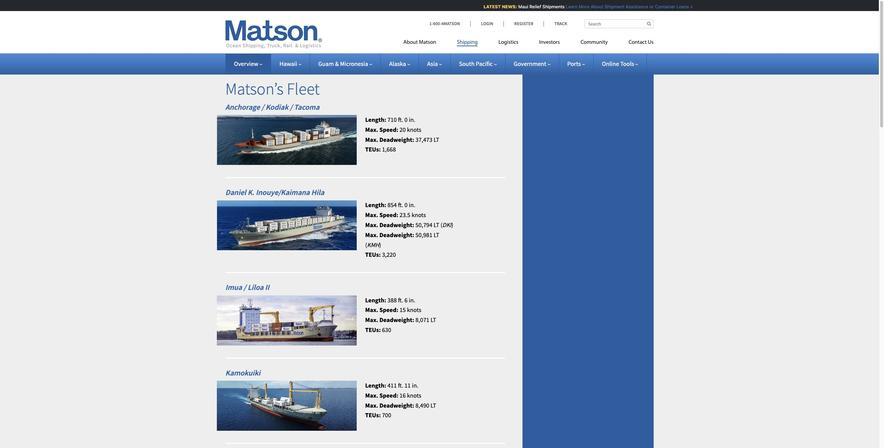 Task type: locate. For each thing, give the bounding box(es) containing it.
assistance
[[624, 4, 647, 9]]

about inside top menu 'navigation'
[[403, 40, 418, 45]]

overview link
[[234, 60, 263, 68]]

government
[[514, 60, 546, 68]]

length: left the 411
[[365, 382, 386, 390]]

speed: inside length: 710 ft. 0 in. max. speed: 20 knots max. deadweight: 37,473 lt teus: 1,668
[[379, 126, 398, 134]]

length: for length: 710 ft. 0 in. max. speed: 20 knots max. deadweight: 37,473 lt teus: 1,668
[[365, 116, 386, 124]]

1 vertical spatial 0
[[405, 201, 408, 209]]

hila
[[311, 188, 324, 197]]

800-
[[433, 21, 441, 27]]

0 vertical spatial (
[[441, 221, 442, 229]]

1-800-4matson
[[429, 21, 460, 27]]

teus: inside kmh ) teus: 3,220
[[365, 251, 381, 259]]

in. inside the length: 388 ft. 6 in. max. speed: 15 knots max. deadweight: 8,071 lt teus: 630
[[409, 296, 415, 304]]

knots inside length: 710 ft. 0 in. max. speed: 20 knots max. deadweight: 37,473 lt teus: 1,668
[[407, 126, 421, 134]]

speed: for 710
[[379, 126, 398, 134]]

/ left liloa
[[244, 283, 246, 292]]

lt inside length: 710 ft. 0 in. max. speed: 20 knots max. deadweight: 37,473 lt teus: 1,668
[[434, 136, 439, 144]]

micronesia
[[340, 60, 368, 68]]

)
[[452, 221, 453, 229], [379, 241, 381, 249]]

matson's
[[225, 78, 284, 99]]

0 horizontal spatial /
[[244, 283, 246, 292]]

knots inside length: 411 ft. 11 in. max. speed: 16 knots max. deadweight: 8,490 lt teus: 700
[[407, 392, 421, 400]]

deadweight: down 15
[[379, 316, 414, 324]]

0 horizontal spatial (
[[365, 241, 367, 249]]

5 max. from the top
[[365, 231, 378, 239]]

in. inside length: 411 ft. 11 in. max. speed: 16 knots max. deadweight: 8,490 lt teus: 700
[[412, 382, 418, 390]]

0 horizontal spatial )
[[379, 241, 381, 249]]

kmh
[[367, 241, 379, 249]]

length: left the 388
[[365, 296, 386, 304]]

imua
[[225, 283, 242, 292]]

lt right 8,490
[[431, 402, 436, 409]]

1 vertical spatial )
[[379, 241, 381, 249]]

anchorage
[[225, 102, 260, 112]]

deadweight:
[[379, 136, 414, 144], [379, 221, 414, 229], [379, 231, 414, 239], [379, 316, 414, 324], [379, 402, 414, 409]]

in. up '23.5'
[[409, 201, 415, 209]]

knots inside the length: 388 ft. 6 in. max. speed: 15 knots max. deadweight: 8,071 lt teus: 630
[[407, 306, 421, 314]]

1 teus: from the top
[[365, 146, 381, 153]]

4 speed: from the top
[[379, 392, 398, 400]]

teus: inside length: 411 ft. 11 in. max. speed: 16 knots max. deadweight: 8,490 lt teus: 700
[[365, 411, 381, 419]]

news:
[[501, 4, 516, 9]]

lt inside the length: 388 ft. 6 in. max. speed: 15 knots max. deadweight: 8,071 lt teus: 630
[[431, 316, 436, 324]]

guam
[[318, 60, 334, 68]]

about right the more
[[589, 4, 602, 9]]

speed: inside the length: 388 ft. 6 in. max. speed: 15 knots max. deadweight: 8,071 lt teus: 630
[[379, 306, 398, 314]]

lt inside 50,981 lt (
[[434, 231, 439, 239]]

1 ft. from the top
[[398, 116, 403, 124]]

3 speed: from the top
[[379, 306, 398, 314]]

teus:
[[365, 146, 381, 153], [365, 251, 381, 259], [365, 326, 381, 334], [365, 411, 381, 419]]

asia link
[[427, 60, 442, 68]]

in. inside length: 854 ft. 0 in. max. speed: 23.5 knots max. deadweight: 50,794 lt ( dki ) max. deadweight:
[[409, 201, 415, 209]]

ii
[[265, 283, 269, 292]]

shipping
[[457, 40, 478, 45]]

2 length: from the top
[[365, 201, 386, 209]]

length: inside length: 710 ft. 0 in. max. speed: 20 knots max. deadweight: 37,473 lt teus: 1,668
[[365, 116, 386, 124]]

knots right the 20
[[407, 126, 421, 134]]

alaska
[[389, 60, 406, 68]]

teus: left 630
[[365, 326, 381, 334]]

hawaii link
[[279, 60, 301, 68]]

maui
[[517, 4, 527, 9]]

2 0 from the top
[[405, 201, 408, 209]]

knots for 50,794
[[412, 211, 426, 219]]

1 speed: from the top
[[379, 126, 398, 134]]

teus: down the kmh
[[365, 251, 381, 259]]

0 vertical spatial )
[[452, 221, 453, 229]]

knots right 15
[[407, 306, 421, 314]]

speed: down the 388
[[379, 306, 398, 314]]

login link
[[470, 21, 504, 27]]

lt for length: 854 ft. 0 in. max. speed: 23.5 knots max. deadweight: 50,794 lt ( dki ) max. deadweight:
[[434, 221, 439, 229]]

8,071
[[415, 316, 429, 324]]

deadweight: down 16
[[379, 402, 414, 409]]

0 horizontal spatial about
[[403, 40, 418, 45]]

daniel k. inouye/kaimana hila
[[225, 188, 324, 197]]

ft.
[[398, 116, 403, 124], [398, 201, 403, 209], [398, 296, 403, 304], [398, 382, 403, 390]]

length: for length: 388 ft. 6 in. max. speed: 15 knots max. deadweight: 8,071 lt teus: 630
[[365, 296, 386, 304]]

length: 388 ft. 6 in. max. speed: 15 knots max. deadweight: 8,071 lt teus: 630
[[365, 296, 436, 334]]

in. for 16
[[412, 382, 418, 390]]

in. right 710
[[409, 116, 415, 124]]

&
[[335, 60, 339, 68]]

about left matson
[[403, 40, 418, 45]]

length:
[[365, 116, 386, 124], [365, 201, 386, 209], [365, 296, 386, 304], [365, 382, 386, 390]]

in.
[[409, 116, 415, 124], [409, 201, 415, 209], [409, 296, 415, 304], [412, 382, 418, 390]]

1 length: from the top
[[365, 116, 386, 124]]

(
[[441, 221, 442, 229], [365, 241, 367, 249]]

0 inside length: 854 ft. 0 in. max. speed: 23.5 knots max. deadweight: 50,794 lt ( dki ) max. deadweight:
[[405, 201, 408, 209]]

knots
[[407, 126, 421, 134], [412, 211, 426, 219], [407, 306, 421, 314], [407, 392, 421, 400]]

4 deadweight: from the top
[[379, 316, 414, 324]]

3 teus: from the top
[[365, 326, 381, 334]]

teus: left 700 on the bottom left of page
[[365, 411, 381, 419]]

teus: for length: 710 ft. 0 in. max. speed: 20 knots max. deadweight: 37,473 lt teus: 1,668
[[365, 146, 381, 153]]

4 length: from the top
[[365, 382, 386, 390]]

deadweight: inside the length: 388 ft. 6 in. max. speed: 15 knots max. deadweight: 8,071 lt teus: 630
[[379, 316, 414, 324]]

1 0 from the top
[[405, 116, 408, 124]]

lt left dki
[[434, 221, 439, 229]]

guam & micronesia link
[[318, 60, 372, 68]]

lt inside length: 854 ft. 0 in. max. speed: 23.5 knots max. deadweight: 50,794 lt ( dki ) max. deadweight:
[[434, 221, 439, 229]]

4 ft. from the top
[[398, 382, 403, 390]]

fleet
[[287, 78, 320, 99]]

speed: inside length: 854 ft. 0 in. max. speed: 23.5 knots max. deadweight: 50,794 lt ( dki ) max. deadweight:
[[379, 211, 398, 219]]

speed:
[[379, 126, 398, 134], [379, 211, 398, 219], [379, 306, 398, 314], [379, 392, 398, 400]]

knots for 8,490
[[407, 392, 421, 400]]

0 vertical spatial 0
[[405, 116, 408, 124]]

length: 854 ft. 0 in. max. speed: 23.5 knots max. deadweight: 50,794 lt ( dki ) max. deadweight:
[[365, 201, 453, 239]]

0 up the 20
[[405, 116, 408, 124]]

imua / liloa ii
[[225, 283, 269, 292]]

0 up '23.5'
[[405, 201, 408, 209]]

guam & micronesia
[[318, 60, 368, 68]]

ft. inside length: 854 ft. 0 in. max. speed: 23.5 knots max. deadweight: 50,794 lt ( dki ) max. deadweight:
[[398, 201, 403, 209]]

lt right 50,981
[[434, 231, 439, 239]]

1 horizontal spatial )
[[452, 221, 453, 229]]

) inside kmh ) teus: 3,220
[[379, 241, 381, 249]]

/
[[262, 102, 264, 112], [290, 102, 293, 112], [244, 283, 246, 292]]

about matson link
[[403, 36, 447, 50]]

lt right 37,473
[[434, 136, 439, 144]]

online tools link
[[602, 60, 638, 68]]

2 ft. from the top
[[398, 201, 403, 209]]

lt right 8,071
[[431, 316, 436, 324]]

deadweight: down the 20
[[379, 136, 414, 144]]

logistics
[[499, 40, 518, 45]]

>
[[689, 4, 692, 9]]

1 horizontal spatial (
[[441, 221, 442, 229]]

latest news: maui relief shipments learn more about shipment assistance or container loans >
[[482, 4, 692, 9]]

2 teus: from the top
[[365, 251, 381, 259]]

teus: inside length: 710 ft. 0 in. max. speed: 20 knots max. deadweight: 37,473 lt teus: 1,668
[[365, 146, 381, 153]]

2 deadweight: from the top
[[379, 221, 414, 229]]

speed: down 710
[[379, 126, 398, 134]]

1 deadweight: from the top
[[379, 136, 414, 144]]

deadweight: for 854
[[379, 221, 414, 229]]

/ left kodiak
[[262, 102, 264, 112]]

2 horizontal spatial /
[[290, 102, 293, 112]]

3 max. from the top
[[365, 211, 378, 219]]

overview
[[234, 60, 258, 68]]

1-800-4matson link
[[429, 21, 470, 27]]

in. right the 11
[[412, 382, 418, 390]]

online tools
[[602, 60, 634, 68]]

max.
[[365, 126, 378, 134], [365, 136, 378, 144], [365, 211, 378, 219], [365, 221, 378, 229], [365, 231, 378, 239], [365, 306, 378, 314], [365, 316, 378, 324], [365, 392, 378, 400], [365, 402, 378, 409]]

length: inside the length: 388 ft. 6 in. max. speed: 15 knots max. deadweight: 8,071 lt teus: 630
[[365, 296, 386, 304]]

( inside length: 854 ft. 0 in. max. speed: 23.5 knots max. deadweight: 50,794 lt ( dki ) max. deadweight:
[[441, 221, 442, 229]]

1 vertical spatial (
[[365, 241, 367, 249]]

ft. for 388
[[398, 296, 403, 304]]

1 horizontal spatial /
[[262, 102, 264, 112]]

about
[[589, 4, 602, 9], [403, 40, 418, 45]]

9 max. from the top
[[365, 402, 378, 409]]

deadweight: inside length: 710 ft. 0 in. max. speed: 20 knots max. deadweight: 37,473 lt teus: 1,668
[[379, 136, 414, 144]]

deadweight: down '23.5'
[[379, 221, 414, 229]]

teus: left the 1,668
[[365, 146, 381, 153]]

6 max. from the top
[[365, 306, 378, 314]]

ft. left the 11
[[398, 382, 403, 390]]

( inside 50,981 lt (
[[365, 241, 367, 249]]

teus: for length: 388 ft. 6 in. max. speed: 15 knots max. deadweight: 8,071 lt teus: 630
[[365, 326, 381, 334]]

register
[[514, 21, 533, 27]]

us
[[648, 40, 654, 45]]

4 teus: from the top
[[365, 411, 381, 419]]

speed: inside length: 411 ft. 11 in. max. speed: 16 knots max. deadweight: 8,490 lt teus: 700
[[379, 392, 398, 400]]

ft. inside the length: 388 ft. 6 in. max. speed: 15 knots max. deadweight: 8,071 lt teus: 630
[[398, 296, 403, 304]]

knots right 16
[[407, 392, 421, 400]]

knots inside length: 854 ft. 0 in. max. speed: 23.5 knots max. deadweight: 50,794 lt ( dki ) max. deadweight:
[[412, 211, 426, 219]]

ft. for 411
[[398, 382, 403, 390]]

knots up 50,794
[[412, 211, 426, 219]]

3 length: from the top
[[365, 296, 386, 304]]

ft. inside length: 710 ft. 0 in. max. speed: 20 knots max. deadweight: 37,473 lt teus: 1,668
[[398, 116, 403, 124]]

388
[[388, 296, 397, 304]]

deadweight: for 710
[[379, 136, 414, 144]]

register link
[[504, 21, 544, 27]]

community
[[581, 40, 608, 45]]

lt inside length: 411 ft. 11 in. max. speed: 16 knots max. deadweight: 8,490 lt teus: 700
[[431, 402, 436, 409]]

speed: down the 411
[[379, 392, 398, 400]]

section
[[514, 64, 662, 448]]

length: inside length: 411 ft. 11 in. max. speed: 16 knots max. deadweight: 8,490 lt teus: 700
[[365, 382, 386, 390]]

deadweight: inside length: 411 ft. 11 in. max. speed: 16 knots max. deadweight: 8,490 lt teus: 700
[[379, 402, 414, 409]]

2 speed: from the top
[[379, 211, 398, 219]]

4 max. from the top
[[365, 221, 378, 229]]

/ right kodiak
[[290, 102, 293, 112]]

) inside length: 854 ft. 0 in. max. speed: 23.5 knots max. deadweight: 50,794 lt ( dki ) max. deadweight:
[[452, 221, 453, 229]]

length: inside length: 854 ft. 0 in. max. speed: 23.5 knots max. deadweight: 50,794 lt ( dki ) max. deadweight:
[[365, 201, 386, 209]]

1 vertical spatial about
[[403, 40, 418, 45]]

kodiak
[[266, 102, 288, 112]]

ft. left 6
[[398, 296, 403, 304]]

relief
[[528, 4, 540, 9]]

investors link
[[529, 36, 570, 50]]

teus: inside the length: 388 ft. 6 in. max. speed: 15 knots max. deadweight: 8,071 lt teus: 630
[[365, 326, 381, 334]]

logistics link
[[488, 36, 529, 50]]

5 deadweight: from the top
[[379, 402, 414, 409]]

3 ft. from the top
[[398, 296, 403, 304]]

ft. for 710
[[398, 116, 403, 124]]

length: left 710
[[365, 116, 386, 124]]

deadweight: up 3,220
[[379, 231, 414, 239]]

in. right 6
[[409, 296, 415, 304]]

0 for 20
[[405, 116, 408, 124]]

learn
[[565, 4, 576, 9]]

dki matson's new ship image
[[217, 200, 357, 251]]

0 inside length: 710 ft. 0 in. max. speed: 20 knots max. deadweight: 37,473 lt teus: 1,668
[[405, 116, 408, 124]]

length: left 854
[[365, 201, 386, 209]]

ft. inside length: 411 ft. 11 in. max. speed: 16 knots max. deadweight: 8,490 lt teus: 700
[[398, 382, 403, 390]]

Search search field
[[585, 19, 654, 28]]

0 vertical spatial about
[[589, 4, 602, 9]]

ft. right 710
[[398, 116, 403, 124]]

0
[[405, 116, 408, 124], [405, 201, 408, 209]]

speed: down 854
[[379, 211, 398, 219]]

knots for 37,473
[[407, 126, 421, 134]]

ports
[[567, 60, 581, 68]]

7 max. from the top
[[365, 316, 378, 324]]

in. for 15
[[409, 296, 415, 304]]

700
[[382, 411, 391, 419]]

teus: for length: 411 ft. 11 in. max. speed: 16 knots max. deadweight: 8,490 lt teus: 700
[[365, 411, 381, 419]]

in. inside length: 710 ft. 0 in. max. speed: 20 knots max. deadweight: 37,473 lt teus: 1,668
[[409, 116, 415, 124]]

speed: for 854
[[379, 211, 398, 219]]

None search field
[[585, 19, 654, 28]]

ft. right 854
[[398, 201, 403, 209]]



Task type: describe. For each thing, give the bounding box(es) containing it.
liloa
[[248, 283, 264, 292]]

length: 710 ft. 0 in. max. speed: 20 knots max. deadweight: 37,473 lt teus: 1,668
[[365, 116, 439, 153]]

south
[[459, 60, 475, 68]]

online
[[602, 60, 619, 68]]

15
[[400, 306, 406, 314]]

inouye/kaimana
[[256, 188, 310, 197]]

1,668
[[382, 146, 396, 153]]

/ for liloa
[[244, 283, 246, 292]]

37,473
[[415, 136, 432, 144]]

pacific
[[476, 60, 493, 68]]

tools
[[620, 60, 634, 68]]

hawaii
[[279, 60, 297, 68]]

4matson
[[441, 21, 460, 27]]

deadweight: for 388
[[379, 316, 414, 324]]

kmh ) teus: 3,220
[[365, 241, 396, 259]]

3,220
[[382, 251, 396, 259]]

speed: for 411
[[379, 392, 398, 400]]

matson
[[419, 40, 436, 45]]

top menu navigation
[[403, 36, 654, 50]]

community link
[[570, 36, 618, 50]]

k.
[[248, 188, 254, 197]]

matson's fleet
[[225, 78, 320, 99]]

about matson
[[403, 40, 436, 45]]

lt for length: 710 ft. 0 in. max. speed: 20 knots max. deadweight: 37,473 lt teus: 1,668
[[434, 136, 439, 144]]

imua loaded with matson containers image
[[217, 295, 357, 346]]

1 horizontal spatial about
[[589, 4, 602, 9]]

2 max. from the top
[[365, 136, 378, 144]]

50,981
[[415, 231, 432, 239]]

11
[[405, 382, 411, 390]]

lt for length: 411 ft. 11 in. max. speed: 16 knots max. deadweight: 8,490 lt teus: 700
[[431, 402, 436, 409]]

anchorage / kodiak / tacoma
[[225, 102, 319, 112]]

contact us link
[[618, 36, 654, 50]]

1 max. from the top
[[365, 126, 378, 134]]

track
[[554, 21, 567, 27]]

shipments
[[541, 4, 563, 9]]

0 for 23.5
[[405, 201, 408, 209]]

3 deadweight: from the top
[[379, 231, 414, 239]]

ft. for 854
[[398, 201, 403, 209]]

contact
[[629, 40, 647, 45]]

8 max. from the top
[[365, 392, 378, 400]]

more
[[578, 4, 588, 9]]

length: for length: 854 ft. 0 in. max. speed: 23.5 knots max. deadweight: 50,794 lt ( dki ) max. deadweight:
[[365, 201, 386, 209]]

daniel
[[225, 188, 246, 197]]

alaska link
[[389, 60, 410, 68]]

in. for 23.5
[[409, 201, 415, 209]]

20
[[400, 126, 406, 134]]

loans
[[675, 4, 688, 9]]

/ for kodiak
[[262, 102, 264, 112]]

854
[[388, 201, 397, 209]]

learn more about shipment assistance or container loans > link
[[565, 4, 692, 9]]

6
[[405, 296, 408, 304]]

government link
[[514, 60, 550, 68]]

speed: for 388
[[379, 306, 398, 314]]

shipping link
[[447, 36, 488, 50]]

search image
[[647, 21, 651, 26]]

container
[[654, 4, 674, 9]]

deadweight: for 411
[[379, 402, 414, 409]]

track link
[[544, 21, 567, 27]]

south pacific link
[[459, 60, 497, 68]]

contact us
[[629, 40, 654, 45]]

50,981 lt (
[[365, 231, 439, 249]]

blue matson logo with ocean, shipping, truck, rail and logistics written beneath it. image
[[225, 20, 322, 49]]

kamokuiki
[[225, 368, 260, 378]]

411
[[388, 382, 397, 390]]

asia
[[427, 60, 438, 68]]

shipment
[[603, 4, 623, 9]]

lt for length: 388 ft. 6 in. max. speed: 15 knots max. deadweight: 8,071 lt teus: 630
[[431, 316, 436, 324]]

length: 411 ft. 11 in. max. speed: 16 knots max. deadweight: 8,490 lt teus: 700
[[365, 382, 436, 419]]

or
[[648, 4, 653, 9]]

ports link
[[567, 60, 585, 68]]

710
[[388, 116, 397, 124]]

login
[[481, 21, 493, 27]]

in. for 20
[[409, 116, 415, 124]]

south pacific
[[459, 60, 493, 68]]

knots for 8,071
[[407, 306, 421, 314]]

8,490
[[415, 402, 429, 409]]

16
[[400, 392, 406, 400]]

630
[[382, 326, 391, 334]]

23.5
[[400, 211, 410, 219]]

1-
[[429, 21, 433, 27]]

dki
[[442, 221, 452, 229]]

latest
[[482, 4, 500, 9]]

50,794
[[415, 221, 432, 229]]

investors
[[539, 40, 560, 45]]

length: for length: 411 ft. 11 in. max. speed: 16 knots max. deadweight: 8,490 lt teus: 700
[[365, 382, 386, 390]]



Task type: vqa. For each thing, say whether or not it's contained in the screenshot.
middle X12
no



